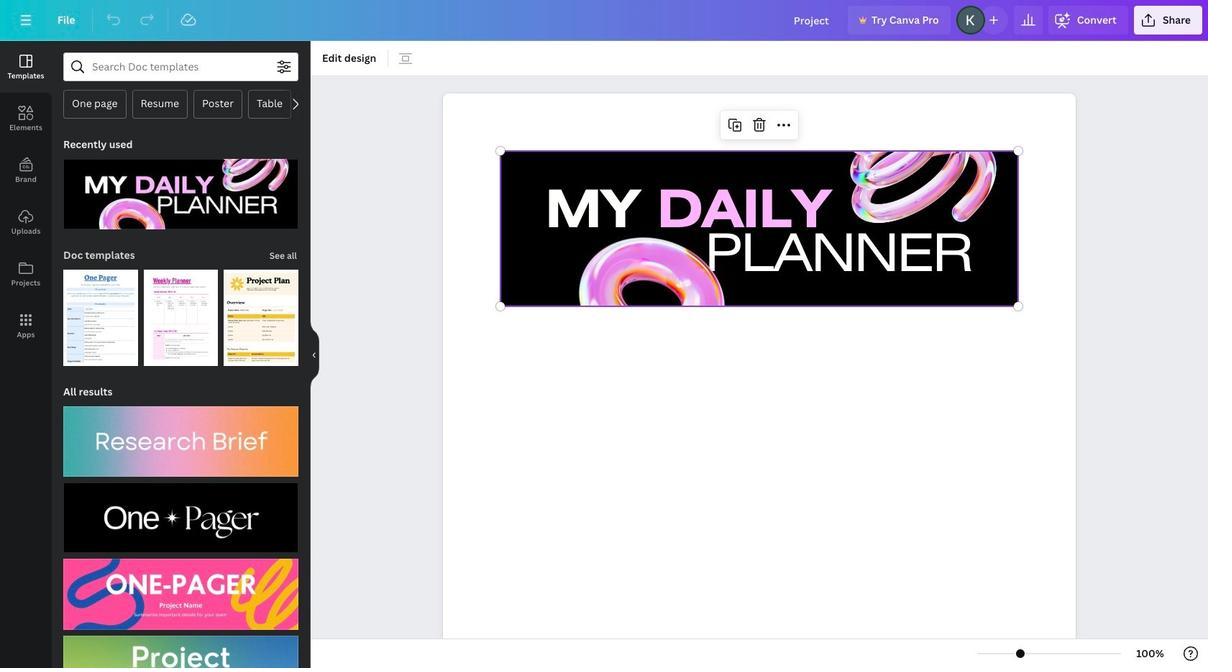 Task type: describe. For each thing, give the bounding box(es) containing it.
project overview/one-pager professional docs banner in black white sleek monochrome style group
[[63, 474, 299, 554]]

project plan doc group
[[224, 261, 299, 366]]

weekly planner doc in magenta light pink vibrant professional style group
[[144, 261, 218, 366]]

research brief docs banner in orange teal pink soft pastels style image
[[63, 407, 299, 477]]

one pager doc image
[[63, 270, 138, 366]]

Zoom button
[[1128, 643, 1174, 666]]

project overview/one-pager professional docs banner in pink dark blue yellow playful abstract style group
[[63, 551, 299, 630]]

weekly planner doc in magenta light pink vibrant professional style image
[[144, 270, 218, 366]]

hide image
[[310, 320, 319, 389]]



Task type: locate. For each thing, give the bounding box(es) containing it.
None text field
[[443, 86, 1076, 668]]

project overview/one-pager professional docs banner in pink dark blue yellow playful abstract style image
[[63, 559, 299, 630]]

research brief docs banner in orange teal pink soft pastels style group
[[63, 398, 299, 477]]

project overview docs banner in light green blue vibrant professional style image
[[63, 636, 299, 668]]

project overview docs banner in light green blue vibrant professional style group
[[63, 627, 299, 668]]

planner personal docs banner in black pink dark tech style image
[[63, 159, 299, 230]]

one pager doc group
[[63, 261, 138, 366]]

project plan doc image
[[224, 270, 299, 366]]

project overview/one-pager professional docs banner in black white sleek monochrome style image
[[63, 483, 299, 554]]

Design title text field
[[783, 6, 843, 35]]

planner personal docs banner in black pink dark tech style group
[[63, 150, 299, 230]]

Search Doc templates search field
[[92, 53, 270, 81]]

main menu bar
[[0, 0, 1209, 41]]

side panel tab list
[[0, 41, 52, 352]]



Task type: vqa. For each thing, say whether or not it's contained in the screenshot.
You in the '. This lets customers easily find and connect with you through Google Search and Google Maps. Your profile includes hours of operation, contact info, customer reviews, and images that best represent your business.'
no



